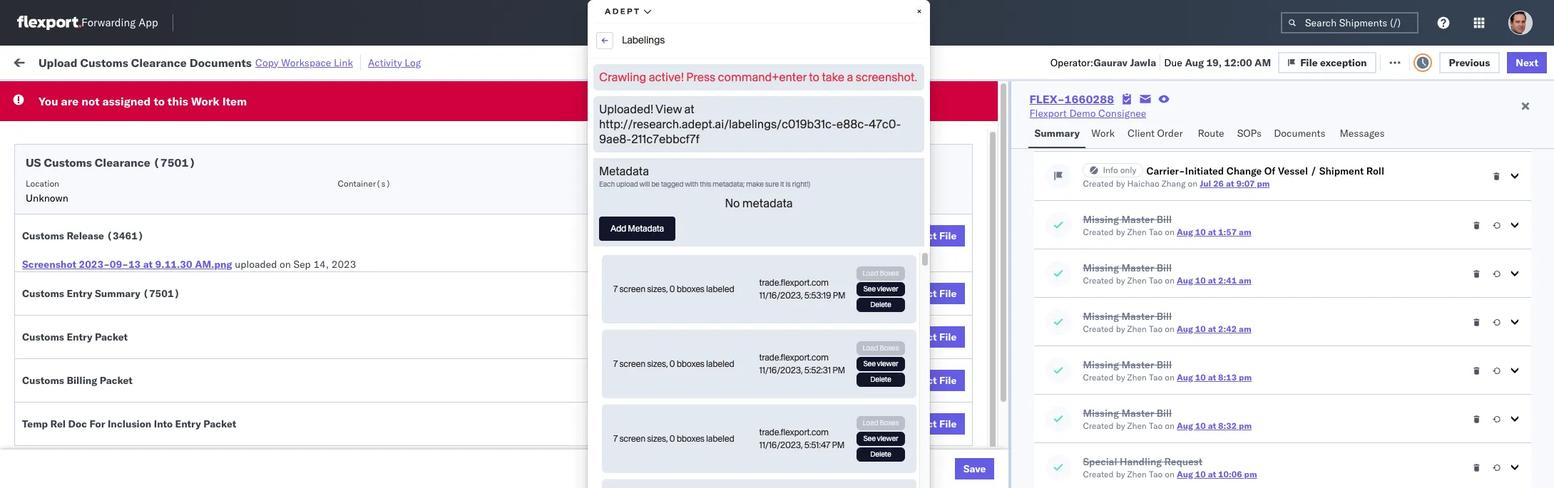 Task type: locate. For each thing, give the bounding box(es) containing it.
1 schedule delivery appointment link from the top
[[33, 139, 175, 153]]

am inside missing master bill created by zhen tao on aug 10 at 2:42 am
[[1239, 324, 1252, 335]]

7 by from the top
[[1116, 469, 1125, 480]]

6 zhen from the top
[[1128, 469, 1147, 480]]

2 vertical spatial appointment
[[117, 359, 175, 372]]

select
[[907, 230, 937, 243], [907, 288, 937, 300], [907, 331, 937, 344], [907, 375, 937, 387], [907, 418, 937, 431]]

zhen up missing master bill created by zhen tao on aug 10 at 8:13 pm
[[1128, 324, 1147, 335]]

clearance inside button
[[110, 296, 156, 309]]

file for customs release (3461)
[[939, 230, 957, 243]]

pickup down customs entry summary (7501)
[[78, 328, 108, 341]]

8 fcl from the top
[[554, 360, 572, 373]]

1 vertical spatial savant
[[1412, 391, 1443, 404]]

2 vertical spatial clearance
[[110, 296, 156, 309]]

documents up vessel
[[1274, 127, 1326, 140]]

omkar savant for abcdefg78456546
[[1379, 391, 1443, 404]]

dec for 13,
[[346, 360, 364, 373]]

0 vertical spatial gaurav jawla
[[1379, 140, 1439, 153]]

blocked,
[[176, 88, 211, 99]]

log
[[405, 56, 421, 69]]

11 resize handle column header from the left
[[1518, 111, 1535, 489]]

tao inside missing master bill created by zhen tao on aug 10 at 2:42 am
[[1149, 324, 1163, 335]]

numbers up 'sops'
[[1217, 115, 1252, 126]]

0 vertical spatial savant
[[1412, 203, 1443, 216]]

lhuu7894563, uetu5238478
[[1053, 328, 1199, 341], [1053, 360, 1199, 372], [1053, 391, 1199, 404], [1053, 422, 1199, 435]]

delivery for 2nd schedule delivery appointment link from the top of the page
[[78, 234, 114, 246]]

hlxu6269489,
[[1129, 140, 1202, 153], [1129, 171, 1202, 184], [1129, 203, 1202, 215], [1129, 234, 1202, 247], [1129, 265, 1202, 278], [1129, 297, 1202, 310]]

missing for missing master bill created by zhen tao on aug 10 at 2:41 am
[[1083, 262, 1119, 275]]

(7501) down 9.11.30
[[143, 288, 180, 300]]

aug inside special handling request created by zhen tao on aug 10 at 10:06 pm
[[1177, 469, 1193, 480]]

1 omkar from the top
[[1379, 203, 1409, 216]]

schedule delivery appointment link up 2023-
[[33, 233, 175, 247]]

10 for missing master bill created by zhen tao on aug 10 at 8:32 pm
[[1196, 421, 1206, 432]]

bill inside missing master bill created by zhen tao on aug 10 at 2:41 am
[[1157, 262, 1172, 275]]

(7501) for us customs clearance (7501)
[[153, 156, 196, 170]]

by inside the missing master bill created by zhen tao on aug 10 at 8:32 pm
[[1116, 421, 1125, 432]]

4 hlxu6269489, from the top
[[1129, 234, 1202, 247]]

los up (3461)
[[134, 202, 150, 215]]

bill down missing master bill created by zhen tao on aug 10 at 8:13 pm
[[1157, 407, 1172, 420]]

1 horizontal spatial flexport demo consignee
[[1030, 107, 1147, 120]]

0 vertical spatial schedule delivery appointment
[[33, 139, 175, 152]]

aug inside missing master bill created by zhen tao on aug 10 at 2:42 am
[[1177, 324, 1193, 335]]

on up missing master bill created by zhen tao on aug 10 at 2:41 am
[[1165, 227, 1175, 238]]

0 vertical spatial appointment
[[117, 139, 175, 152]]

client for client order
[[1128, 127, 1155, 140]]

schedule pickup from los angeles, ca button
[[33, 170, 208, 186], [33, 202, 208, 217], [33, 264, 208, 280], [33, 327, 208, 343]]

2 schedule pickup from los angeles, ca button from the top
[[33, 202, 208, 217]]

ca for confirm pickup from los angeles, ca button
[[189, 391, 203, 403]]

0 vertical spatial dec
[[346, 360, 364, 373]]

angeles, for confirm pickup from los angeles, ca button
[[147, 391, 187, 403]]

at inside missing master bill created by zhen tao on aug 10 at 2:41 am
[[1208, 275, 1216, 286]]

tao inside missing master bill created by zhen tao on aug 10 at 1:57 am
[[1149, 227, 1163, 238]]

4 zhen from the top
[[1128, 372, 1147, 383]]

select file button
[[898, 225, 966, 247], [898, 283, 966, 305], [898, 327, 966, 348], [898, 370, 966, 392], [898, 414, 966, 435]]

zhen for missing master bill created by zhen tao on aug 10 at 8:32 pm
[[1128, 421, 1147, 432]]

am for missing master bill created by zhen tao on aug 10 at 2:42 am
[[1239, 324, 1252, 335]]

hlxu8034992
[[1205, 140, 1275, 153], [1205, 171, 1275, 184], [1205, 203, 1275, 215], [1205, 234, 1275, 247], [1205, 265, 1275, 278], [1205, 297, 1275, 310]]

pst, up 4:00 pm pst, dec 23, 2022
[[321, 360, 343, 373]]

6 schedule from the top
[[33, 328, 75, 341]]

zhen up handling at the bottom
[[1128, 421, 1147, 432]]

at for missing master bill created by zhen tao on aug 10 at 8:32 pm
[[1208, 421, 1216, 432]]

zhen inside the missing master bill created by zhen tao on aug 10 at 8:32 pm
[[1128, 421, 1147, 432]]

7 ocean fcl from the top
[[522, 329, 572, 341]]

10 left 2:42
[[1196, 324, 1206, 335]]

numbers inside mbl/mawb numbers button
[[1217, 115, 1252, 126]]

4 schedule from the top
[[33, 234, 75, 246]]

1 horizontal spatial client
[[1128, 127, 1155, 140]]

schedule pickup from los angeles, ca up customs entry summary (7501)
[[33, 265, 208, 278]]

zhen inside missing master bill created by zhen tao on aug 10 at 2:42 am
[[1128, 324, 1147, 335]]

4:00 pm pst, dec 23, 2022
[[273, 391, 403, 404]]

mbl/mawb numbers button
[[1158, 112, 1358, 126]]

schedule pickup from los angeles, ca link up customs entry summary (7501)
[[33, 264, 208, 279]]

on inside missing master bill created by zhen tao on aug 10 at 2:42 am
[[1165, 324, 1175, 335]]

flex-
[[1030, 92, 1065, 106], [939, 140, 970, 153], [939, 172, 970, 184], [939, 203, 970, 216], [939, 234, 970, 247], [939, 266, 970, 279], [939, 297, 970, 310], [939, 329, 970, 341], [939, 360, 970, 373], [939, 391, 970, 404], [939, 423, 970, 436], [939, 454, 970, 467]]

schedule pickup from los angeles, ca link for third 'schedule pickup from los angeles, ca' button from the top
[[33, 264, 208, 279]]

2 vertical spatial schedule delivery appointment button
[[33, 358, 175, 374]]

missing inside missing master bill created by zhen tao on aug 10 at 8:13 pm
[[1083, 359, 1119, 372]]

delivery for confirm delivery link
[[72, 422, 109, 435]]

1 horizontal spatial numbers
[[1217, 115, 1252, 126]]

from down us customs clearance (7501)
[[111, 171, 132, 184]]

initiated
[[1185, 165, 1224, 178]]

tao inside missing master bill created by zhen tao on aug 10 at 8:13 pm
[[1149, 372, 1163, 383]]

1 vertical spatial appointment
[[117, 234, 175, 246]]

aug for missing master bill created by zhen tao on aug 10 at 1:57 am
[[1177, 227, 1193, 238]]

client inside client order button
[[1128, 127, 1155, 140]]

dec
[[346, 360, 364, 373], [339, 391, 358, 404]]

8:13
[[1219, 372, 1237, 383]]

lhuu7894563, uetu5238478 up missing master bill created by zhen tao on aug 10 at 8:13 pm
[[1053, 328, 1199, 341]]

6 hlxu6269489, from the top
[[1129, 297, 1202, 310]]

1 abcdefg78456546 from the top
[[1165, 329, 1261, 341]]

documents
[[190, 55, 252, 70], [1274, 127, 1326, 140], [159, 296, 210, 309]]

1 ceau7522281, from the top
[[1053, 140, 1127, 153]]

master down haichao
[[1122, 213, 1154, 226]]

documents button
[[1269, 121, 1334, 148]]

3 fcl from the top
[[554, 203, 572, 216]]

(7501) for customs entry summary (7501)
[[143, 288, 180, 300]]

10 left 8:32
[[1196, 421, 1206, 432]]

gaurav jawla for schedule pickup from los angeles, ca
[[1379, 172, 1439, 184]]

confirm for confirm pickup from los angeles, ca
[[33, 391, 69, 403]]

pickup up customs entry summary (7501)
[[78, 265, 108, 278]]

los up inclusion
[[129, 391, 145, 403]]

screenshot 2023-09-13 at 9.11.30 am.png uploaded on sep 14, 2023
[[22, 258, 356, 271]]

2023-
[[79, 258, 110, 271]]

aug inside the missing master bill created by zhen tao on aug 10 at 8:32 pm
[[1177, 421, 1193, 432]]

import
[[121, 55, 153, 68]]

on
[[350, 55, 361, 68], [1188, 178, 1198, 189], [1165, 227, 1175, 238], [280, 258, 291, 271], [1165, 275, 1175, 286], [1165, 324, 1175, 335], [1165, 372, 1175, 383], [1165, 421, 1175, 432], [1165, 469, 1175, 480]]

0 vertical spatial confirm
[[33, 391, 69, 403]]

zhen inside missing master bill created by zhen tao on aug 10 at 1:57 am
[[1128, 227, 1147, 238]]

from up (3461)
[[111, 202, 132, 215]]

snooze
[[462, 115, 490, 126]]

from for confirm pickup from los angeles, ca button
[[105, 391, 126, 403]]

0 vertical spatial summary
[[1035, 127, 1080, 140]]

2 vertical spatial gaurav jawla
[[1379, 234, 1439, 247]]

clearance up work,
[[131, 55, 187, 70]]

bosch ocean test
[[633, 140, 715, 153], [745, 140, 826, 153], [633, 172, 715, 184], [745, 172, 826, 184], [633, 203, 715, 216], [745, 203, 826, 216], [633, 234, 715, 247], [745, 234, 826, 247], [745, 266, 826, 279], [633, 297, 715, 310], [745, 297, 826, 310], [633, 329, 715, 341], [745, 329, 826, 341], [633, 360, 715, 373], [745, 360, 826, 373], [633, 391, 715, 404], [745, 391, 826, 404], [633, 423, 715, 436], [745, 423, 826, 436]]

3 zhen from the top
[[1128, 324, 1147, 335]]

pm down deadline
[[303, 140, 319, 153]]

on inside missing master bill created by zhen tao on aug 10 at 2:41 am
[[1165, 275, 1175, 286]]

bill down missing master bill created by zhen tao on aug 10 at 2:41 am
[[1157, 310, 1172, 323]]

on for missing master bill created by zhen tao on aug 10 at 1:57 am
[[1165, 227, 1175, 238]]

gaurav jawla for schedule delivery appointment
[[1379, 234, 1439, 247]]

3 schedule pickup from los angeles, ca link from the top
[[33, 264, 208, 279]]

from right 2023-
[[111, 265, 132, 278]]

10 inside missing master bill created by zhen tao on aug 10 at 2:41 am
[[1196, 275, 1206, 286]]

5 created from the top
[[1083, 372, 1114, 383]]

1 savant from the top
[[1412, 203, 1443, 216]]

appointment up confirm pickup from los angeles, ca in the bottom of the page
[[117, 359, 175, 372]]

0 horizontal spatial client
[[633, 115, 656, 126]]

missing inside the missing master bill created by zhen tao on aug 10 at 8:32 pm
[[1083, 407, 1119, 420]]

doc
[[68, 418, 87, 431]]

schedule pickup from los angeles, ca down upload customs clearance documents button
[[33, 328, 208, 341]]

savant for test123456
[[1412, 203, 1443, 216]]

shipment
[[1320, 165, 1364, 178]]

ca for fourth 'schedule pickup from los angeles, ca' button from the bottom of the page
[[195, 171, 208, 184]]

clearance for upload customs clearance documents
[[110, 296, 156, 309]]

0 vertical spatial packet
[[95, 331, 128, 344]]

los for confirm pickup from los angeles, ca button
[[129, 391, 145, 403]]

6 10 from the top
[[1196, 469, 1206, 480]]

aug inside missing master bill created by zhen tao on aug 10 at 1:57 am
[[1177, 227, 1193, 238]]

workitem button
[[9, 112, 250, 126]]

2 hlxu6269489, from the top
[[1129, 171, 1202, 184]]

by inside special handling request created by zhen tao on aug 10 at 10:06 pm
[[1116, 469, 1125, 480]]

by for missing master bill created by zhen tao on aug 10 at 8:13 pm
[[1116, 372, 1125, 383]]

flex-1846748
[[939, 140, 1013, 153], [939, 172, 1013, 184], [939, 203, 1013, 216], [939, 234, 1013, 247], [939, 266, 1013, 279], [939, 297, 1013, 310]]

2 schedule delivery appointment link from the top
[[33, 233, 175, 247]]

0 vertical spatial am
[[1239, 227, 1252, 238]]

summary
[[1035, 127, 1080, 140], [95, 288, 140, 300]]

sops
[[1238, 127, 1262, 140]]

zhen up missing master bill created by zhen tao on aug 10 at 2:42 am
[[1128, 275, 1147, 286]]

savant
[[1412, 203, 1443, 216], [1412, 391, 1443, 404]]

bill inside missing master bill created by zhen tao on aug 10 at 2:42 am
[[1157, 310, 1172, 323]]

schedule delivery appointment button for 11:59 pm pst, dec 13, 2022
[[33, 358, 175, 374]]

at left 10:06
[[1208, 469, 1216, 480]]

confirm for confirm delivery
[[33, 422, 69, 435]]

aug inside missing master bill created by zhen tao on aug 10 at 8:13 pm
[[1177, 372, 1193, 383]]

file for temp rel doc for inclusion into entry packet
[[939, 418, 957, 431]]

1 vertical spatial dec
[[339, 391, 358, 404]]

2 vertical spatial documents
[[159, 296, 210, 309]]

zhen inside missing master bill created by zhen tao on aug 10 at 2:41 am
[[1128, 275, 1147, 286]]

created inside missing master bill created by zhen tao on aug 10 at 1:57 am
[[1083, 227, 1114, 238]]

on inside the missing master bill created by zhen tao on aug 10 at 8:32 pm
[[1165, 421, 1175, 432]]

master up handling at the bottom
[[1122, 407, 1154, 420]]

2 missing from the top
[[1083, 262, 1119, 275]]

abcdefg78456546 down aug 10 at 8:13 pm button
[[1165, 391, 1261, 404]]

6 1846748 from the top
[[970, 297, 1013, 310]]

26
[[1214, 178, 1224, 189]]

pm for schedule pickup from los angeles, ca link corresponding to third 'schedule pickup from los angeles, ca' button from the top
[[303, 266, 319, 279]]

am right 1:57
[[1239, 227, 1252, 238]]

pm inside missing master bill created by zhen tao on aug 10 at 8:13 pm
[[1239, 372, 1252, 383]]

0 vertical spatial documents
[[190, 55, 252, 70]]

2 vertical spatial schedule delivery appointment link
[[33, 358, 175, 373]]

(7501) down this on the top left of page
[[153, 156, 196, 170]]

master inside missing master bill created by zhen tao on aug 10 at 1:57 am
[[1122, 213, 1154, 226]]

uetu5238478 up missing master bill created by zhen tao on aug 10 at 8:13 pm
[[1130, 328, 1199, 341]]

fcl
[[554, 140, 572, 153], [554, 172, 572, 184], [554, 203, 572, 216], [554, 234, 572, 247], [554, 266, 572, 279], [554, 297, 572, 310], [554, 329, 572, 341], [554, 360, 572, 373], [554, 391, 572, 404], [554, 423, 572, 436], [554, 454, 572, 467]]

tao for special handling request created by zhen tao on aug 10 at 10:06 pm
[[1149, 469, 1163, 480]]

2:41
[[1219, 275, 1237, 286]]

on up the missing master bill created by zhen tao on aug 10 at 8:32 pm
[[1165, 372, 1175, 383]]

9 ocean fcl from the top
[[522, 391, 572, 404]]

1 resize handle column header from the left
[[247, 111, 264, 489]]

bill inside the missing master bill created by zhen tao on aug 10 at 8:32 pm
[[1157, 407, 1172, 420]]

missing
[[1083, 213, 1119, 226], [1083, 262, 1119, 275], [1083, 310, 1119, 323], [1083, 359, 1119, 372], [1083, 407, 1119, 420]]

bill
[[1157, 213, 1172, 226], [1157, 262, 1172, 275], [1157, 310, 1172, 323], [1157, 359, 1172, 372], [1157, 407, 1172, 420]]

1 vertical spatial schedule delivery appointment
[[33, 234, 175, 246]]

10 left 2:41
[[1196, 275, 1206, 286]]

from up 'temp rel doc for inclusion into entry packet'
[[105, 391, 126, 403]]

2 horizontal spatial work
[[1092, 127, 1115, 140]]

at inside special handling request created by zhen tao on aug 10 at 10:06 pm
[[1208, 469, 1216, 480]]

flex-1889466 button
[[916, 325, 1016, 345], [916, 325, 1016, 345], [916, 356, 1016, 376], [916, 356, 1016, 376], [916, 388, 1016, 408], [916, 388, 1016, 408], [916, 419, 1016, 439], [916, 419, 1016, 439]]

1 select file from the top
[[907, 230, 957, 243]]

temp
[[22, 418, 48, 431]]

pst, down the 11:59 pm pst, dec 13, 2022 at the left of page
[[315, 391, 337, 404]]

entry for packet
[[67, 331, 92, 344]]

lhuu7894563, uetu5238478 up handling at the bottom
[[1053, 422, 1199, 435]]

angeles, for third 'schedule pickup from los angeles, ca' button from the top
[[153, 265, 192, 278]]

in
[[214, 88, 221, 99]]

9 fcl from the top
[[554, 391, 572, 404]]

missing inside missing master bill created by zhen tao on aug 10 at 2:41 am
[[1083, 262, 1119, 275]]

angeles, down us customs clearance (7501)
[[153, 171, 192, 184]]

1 schedule delivery appointment button from the top
[[33, 139, 175, 154]]

0 vertical spatial schedule delivery appointment button
[[33, 139, 175, 154]]

pm inside the missing master bill created by zhen tao on aug 10 at 8:32 pm
[[1239, 421, 1252, 432]]

1 vertical spatial clearance
[[95, 156, 150, 170]]

customs billing packet
[[22, 375, 133, 387]]

3 schedule delivery appointment link from the top
[[33, 358, 175, 373]]

work right import
[[156, 55, 181, 68]]

numbers for mbl/mawb numbers
[[1217, 115, 1252, 126]]

0 vertical spatial pst,
[[321, 360, 343, 373]]

0 vertical spatial clearance
[[131, 55, 187, 70]]

2 vertical spatial work
[[1092, 127, 1115, 140]]

2022 down container(s)
[[379, 203, 404, 216]]

1 vertical spatial packet
[[100, 375, 133, 387]]

10 left 1:57
[[1196, 227, 1206, 238]]

aug for special handling request created by zhen tao on aug 10 at 10:06 pm
[[1177, 469, 1193, 480]]

pst, for 4:00
[[315, 391, 337, 404]]

3 1846748 from the top
[[970, 203, 1013, 216]]

select file for temp rel doc for inclusion into entry packet
[[907, 418, 957, 431]]

2 am from the top
[[1239, 275, 1252, 286]]

0 vertical spatial schedule delivery appointment link
[[33, 139, 175, 153]]

los down inclusion
[[134, 453, 150, 466]]

3 10 from the top
[[1196, 324, 1206, 335]]

next
[[1516, 56, 1539, 69]]

bill for missing master bill created by zhen tao on aug 10 at 1:57 am
[[1157, 213, 1172, 226]]

on inside special handling request created by zhen tao on aug 10 at 10:06 pm
[[1165, 469, 1175, 480]]

angeles, up 9.11.30
[[153, 202, 192, 215]]

0 vertical spatial (7501)
[[153, 156, 196, 170]]

1 vertical spatial confirm
[[33, 422, 69, 435]]

flex-1893174
[[939, 454, 1013, 467]]

missing for missing master bill created by zhen tao on aug 10 at 8:32 pm
[[1083, 407, 1119, 420]]

missing master bill created by zhen tao on aug 10 at 1:57 am
[[1083, 213, 1252, 238]]

pm right 4:00
[[297, 391, 313, 404]]

zhen up the missing master bill created by zhen tao on aug 10 at 8:32 pm
[[1128, 372, 1147, 383]]

2 1846748 from the top
[[970, 172, 1013, 184]]

at inside missing master bill created by zhen tao on aug 10 at 1:57 am
[[1208, 227, 1216, 238]]

previous button
[[1439, 52, 1501, 73]]

2 vertical spatial am
[[1239, 324, 1252, 335]]

special
[[1083, 456, 1118, 469]]

6 flex-1846748 from the top
[[939, 297, 1013, 310]]

packet for customs entry packet
[[95, 331, 128, 344]]

3 tao from the top
[[1149, 324, 1163, 335]]

created for special handling request created by zhen tao on aug 10 at 10:06 pm
[[1083, 469, 1114, 480]]

2 omkar savant from the top
[[1379, 391, 1443, 404]]

1 lhuu7894563, uetu5238478 from the top
[[1053, 328, 1199, 341]]

4 uetu5238478 from the top
[[1130, 422, 1199, 435]]

2 zhen from the top
[[1128, 275, 1147, 286]]

missing inside missing master bill created by zhen tao on aug 10 at 2:42 am
[[1083, 310, 1119, 323]]

7 created from the top
[[1083, 469, 1114, 480]]

test123456
[[1165, 140, 1225, 153], [1165, 172, 1225, 184], [1165, 203, 1225, 216], [1165, 234, 1225, 247], [1165, 266, 1225, 279], [1165, 297, 1225, 310]]

0 vertical spatial upload
[[39, 55, 77, 70]]

10 inside missing master bill created by zhen tao on aug 10 at 2:42 am
[[1196, 324, 1206, 335]]

bill for missing master bill created by zhen tao on aug 10 at 2:41 am
[[1157, 262, 1172, 275]]

1 vertical spatial flexport
[[633, 454, 671, 467]]

on inside missing master bill created by zhen tao on aug 10 at 1:57 am
[[1165, 227, 1175, 238]]

2 select from the top
[[907, 288, 937, 300]]

master inside missing master bill created by zhen tao on aug 10 at 2:42 am
[[1122, 310, 1154, 323]]

bill for missing master bill created by zhen tao on aug 10 at 8:32 pm
[[1157, 407, 1172, 420]]

am inside missing master bill created by zhen tao on aug 10 at 2:41 am
[[1239, 275, 1252, 286]]

10 resize handle column header from the left
[[1467, 111, 1484, 489]]

pm right 8:32
[[1239, 421, 1252, 432]]

aug left '8:13'
[[1177, 372, 1193, 383]]

tao for missing master bill created by zhen tao on aug 10 at 2:41 am
[[1149, 275, 1163, 286]]

bill inside missing master bill created by zhen tao on aug 10 at 8:13 pm
[[1157, 359, 1172, 372]]

tao up missing master bill created by zhen tao on aug 10 at 8:13 pm
[[1149, 324, 1163, 335]]

resize handle column header
[[247, 111, 264, 489], [437, 111, 455, 489], [497, 111, 515, 489], [609, 111, 626, 489], [720, 111, 738, 489], [892, 111, 909, 489], [1029, 111, 1046, 489], [1141, 111, 1158, 489], [1355, 111, 1372, 489], [1467, 111, 1484, 489], [1518, 111, 1535, 489]]

schedule pickup from los angeles, ca down 'temp rel doc for inclusion into entry packet'
[[33, 453, 208, 466]]

master for missing master bill created by zhen tao on aug 10 at 2:42 am
[[1122, 310, 1154, 323]]

next button
[[1508, 52, 1547, 73]]

2022 right 13,
[[385, 360, 410, 373]]

by for missing master bill created by zhen tao on aug 10 at 2:41 am
[[1116, 275, 1125, 286]]

2 created from the top
[[1083, 227, 1114, 238]]

5 hlxu6269489, from the top
[[1129, 265, 1202, 278]]

gaurav jawla
[[1379, 140, 1439, 153], [1379, 172, 1439, 184], [1379, 234, 1439, 247]]

3 lhuu7894563, from the top
[[1053, 391, 1127, 404]]

1 schedule delivery appointment from the top
[[33, 139, 175, 152]]

1 vertical spatial omkar
[[1379, 391, 1409, 404]]

zhen inside missing master bill created by zhen tao on aug 10 at 8:13 pm
[[1128, 372, 1147, 383]]

upload for upload customs clearance documents copy workspace link
[[39, 55, 77, 70]]

on up missing master bill created by zhen tao on aug 10 at 8:13 pm
[[1165, 324, 1175, 335]]

pm right '8:13'
[[1239, 372, 1252, 383]]

zhen for missing master bill created by zhen tao on aug 10 at 2:42 am
[[1128, 324, 1147, 335]]

6 resize handle column header from the left
[[892, 111, 909, 489]]

3 am from the top
[[1239, 324, 1252, 335]]

activity log button
[[368, 54, 421, 71]]

1 vertical spatial documents
[[1274, 127, 1326, 140]]

1 schedule pickup from los angeles, ca link from the top
[[33, 170, 208, 184]]

3 uetu5238478 from the top
[[1130, 391, 1199, 404]]

delivery inside confirm delivery link
[[72, 422, 109, 435]]

abcdefg78456546 down "aug 10 at 2:42 am" button
[[1165, 360, 1261, 373]]

1 horizontal spatial demo
[[1070, 107, 1096, 120]]

change
[[1227, 165, 1262, 178]]

at inside missing master bill created by zhen tao on aug 10 at 2:42 am
[[1208, 324, 1216, 335]]

5 zhen from the top
[[1128, 421, 1147, 432]]

0 vertical spatial omkar savant
[[1379, 203, 1443, 216]]

due aug 19, 12:00 am
[[1164, 56, 1271, 69]]

on inside missing master bill created by zhen tao on aug 10 at 8:13 pm
[[1165, 372, 1175, 383]]

0 vertical spatial entry
[[67, 288, 92, 300]]

work
[[41, 52, 78, 72]]

jawla
[[1130, 56, 1157, 69], [1414, 140, 1439, 153], [1414, 172, 1439, 184], [1414, 234, 1439, 247]]

1 master from the top
[[1122, 213, 1154, 226]]

3 appointment from the top
[[117, 359, 175, 372]]

aug 10 at 1:57 am button
[[1177, 227, 1252, 238]]

zhen inside special handling request created by zhen tao on aug 10 at 10:06 pm
[[1128, 469, 1147, 480]]

select file for customs release (3461)
[[907, 230, 957, 243]]

created inside missing master bill created by zhen tao on aug 10 at 2:42 am
[[1083, 324, 1114, 335]]

4 flex-1889466 from the top
[[939, 423, 1013, 436]]

select file
[[907, 230, 957, 243], [907, 288, 957, 300], [907, 331, 957, 344], [907, 375, 957, 387], [907, 418, 957, 431]]

sops button
[[1232, 121, 1269, 148]]

confirm pickup from los angeles, ca
[[33, 391, 203, 403]]

10 for missing master bill created by zhen tao on aug 10 at 1:57 am
[[1196, 227, 1206, 238]]

uetu5238478 down missing master bill created by zhen tao on aug 10 at 2:42 am
[[1130, 360, 1199, 372]]

delivery
[[78, 139, 114, 152], [78, 234, 114, 246], [78, 359, 114, 372], [72, 422, 109, 435]]

on for missing master bill created by zhen tao on aug 10 at 2:41 am
[[1165, 275, 1175, 286]]

omkar
[[1379, 203, 1409, 216], [1379, 391, 1409, 404]]

2 nov from the top
[[346, 172, 365, 184]]

import work
[[121, 55, 181, 68]]

at inside the missing master bill created by zhen tao on aug 10 at 8:32 pm
[[1208, 421, 1216, 432]]

1 vertical spatial (7501)
[[143, 288, 180, 300]]

1 am from the top
[[1239, 227, 1252, 238]]

route
[[1198, 127, 1225, 140]]

3 select file button from the top
[[898, 327, 966, 348]]

packet right the "into"
[[203, 418, 236, 431]]

work inside 'button'
[[1092, 127, 1115, 140]]

4 ocean fcl from the top
[[522, 234, 572, 247]]

3 lhuu7894563, uetu5238478 from the top
[[1053, 391, 1199, 404]]

0 vertical spatial flexport demo consignee
[[1030, 107, 1147, 120]]

at left the risk
[[284, 55, 293, 68]]

by inside missing master bill created by zhen tao on aug 10 at 2:42 am
[[1116, 324, 1125, 335]]

10 inside missing master bill created by zhen tao on aug 10 at 1:57 am
[[1196, 227, 1206, 238]]

11:59 pm pdt, nov 4, 2022
[[273, 140, 404, 153], [273, 172, 404, 184], [273, 203, 404, 216], [273, 266, 404, 279]]

created inside special handling request created by zhen tao on aug 10 at 10:06 pm
[[1083, 469, 1114, 480]]

10 left '8:13'
[[1196, 372, 1206, 383]]

abcdefg78456546 up maeu9736123
[[1165, 423, 1261, 436]]

1 schedule pickup from los angeles, ca from the top
[[33, 171, 208, 184]]

appointment for 11:59 pm pst, dec 13, 2022
[[117, 359, 175, 372]]

aug inside missing master bill created by zhen tao on aug 10 at 2:41 am
[[1177, 275, 1193, 286]]

omkar savant for test123456
[[1379, 203, 1443, 216]]

pdt,
[[321, 140, 344, 153], [321, 172, 344, 184], [321, 203, 344, 216], [321, 266, 344, 279]]

flexport
[[1030, 107, 1067, 120], [633, 454, 671, 467]]

by for special handling request created by zhen tao on aug 10 at 10:06 pm
[[1116, 469, 1125, 480]]

2 gaurav jawla from the top
[[1379, 172, 1439, 184]]

6 test123456 from the top
[[1165, 297, 1225, 310]]

bill for missing master bill created by zhen tao on aug 10 at 8:13 pm
[[1157, 359, 1172, 372]]

1 vertical spatial pst,
[[315, 391, 337, 404]]

angeles, down upload customs clearance documents button
[[153, 328, 192, 341]]

1 vertical spatial flexport demo consignee
[[633, 454, 750, 467]]

angeles, for fourth 'schedule pickup from los angeles, ca' button from the bottom of the page
[[153, 171, 192, 184]]

1846748
[[970, 140, 1013, 153], [970, 172, 1013, 184], [970, 203, 1013, 216], [970, 234, 1013, 247], [970, 266, 1013, 279], [970, 297, 1013, 310]]

1 vertical spatial schedule delivery appointment link
[[33, 233, 175, 247]]

7 fcl from the top
[[554, 329, 572, 341]]

location unknown
[[26, 178, 68, 205]]

pm inside special handling request created by zhen tao on aug 10 at 10:06 pm
[[1245, 469, 1257, 480]]

0 horizontal spatial flexport demo consignee
[[633, 454, 750, 467]]

1 vertical spatial omkar savant
[[1379, 391, 1443, 404]]

2 confirm from the top
[[33, 422, 69, 435]]

6 fcl from the top
[[554, 297, 572, 310]]

tao for missing master bill created by zhen tao on aug 10 at 1:57 am
[[1149, 227, 1163, 238]]

0 horizontal spatial numbers
[[1094, 115, 1129, 126]]

client inside the client name button
[[633, 115, 656, 126]]

1 select file button from the top
[[898, 225, 966, 247]]

missing master bill created by zhen tao on aug 10 at 2:41 am
[[1083, 262, 1252, 286]]

schedule delivery appointment button up 2023-
[[33, 233, 175, 249]]

created inside missing master bill created by zhen tao on aug 10 at 2:41 am
[[1083, 275, 1114, 286]]

upload inside button
[[33, 296, 65, 309]]

numbers inside container numbers button
[[1094, 115, 1129, 126]]

10
[[1196, 227, 1206, 238], [1196, 275, 1206, 286], [1196, 324, 1206, 335], [1196, 372, 1206, 383], [1196, 421, 1206, 432], [1196, 469, 1206, 480]]

3 ocean fcl from the top
[[522, 203, 572, 216]]

dec left 13,
[[346, 360, 364, 373]]

resize handle column header for mbl/mawb numbers button on the top
[[1355, 111, 1372, 489]]

summary inside button
[[1035, 127, 1080, 140]]

pickup for 2nd 'schedule pickup from los angeles, ca' button from the top
[[78, 202, 108, 215]]

carrier-initiated change of vessel / shipment roll
[[1147, 165, 1385, 178]]

1 vertical spatial gaurav jawla
[[1379, 172, 1439, 184]]

on down request
[[1165, 469, 1175, 480]]

master inside missing master bill created by zhen tao on aug 10 at 8:13 pm
[[1122, 359, 1154, 372]]

1 vertical spatial schedule delivery appointment button
[[33, 233, 175, 249]]

angeles, down the "into"
[[153, 453, 192, 466]]

1 zhen from the top
[[1128, 227, 1147, 238]]

pickup down us customs clearance (7501)
[[78, 171, 108, 184]]

created inside missing master bill created by zhen tao on aug 10 at 8:13 pm
[[1083, 372, 1114, 383]]

los down upload customs clearance documents button
[[134, 328, 150, 341]]

on left "jul" on the top right of page
[[1188, 178, 1198, 189]]

select for customs entry summary (7501)
[[907, 288, 937, 300]]

4 bill from the top
[[1157, 359, 1172, 372]]

by inside missing master bill created by zhen tao on aug 10 at 8:13 pm
[[1116, 372, 1125, 383]]

number(s)
[[669, 178, 715, 189]]

created for missing master bill created by zhen tao on aug 10 at 8:32 pm
[[1083, 421, 1114, 432]]

1 vertical spatial am
[[1239, 275, 1252, 286]]

2 flex-1889466 from the top
[[939, 360, 1013, 373]]

11 ocean fcl from the top
[[522, 454, 572, 467]]

master inside missing master bill created by zhen tao on aug 10 at 2:41 am
[[1122, 262, 1154, 275]]

missing for missing master bill created by zhen tao on aug 10 at 1:57 am
[[1083, 213, 1119, 226]]

1 vertical spatial work
[[191, 94, 220, 108]]

1 horizontal spatial summary
[[1035, 127, 1080, 140]]

1 vertical spatial client
[[1128, 127, 1155, 140]]

hbl
[[650, 178, 667, 189]]

on up request
[[1165, 421, 1175, 432]]

angeles, right 13
[[153, 265, 192, 278]]

documents inside upload customs clearance documents link
[[159, 296, 210, 309]]

bill down missing master bill created by zhen tao on aug 10 at 2:42 am
[[1157, 359, 1172, 372]]

schedule delivery appointment link up billing
[[33, 358, 175, 373]]

tao inside the missing master bill created by zhen tao on aug 10 at 8:32 pm
[[1149, 421, 1163, 432]]

pickup down billing
[[72, 391, 103, 403]]

at left 8:32
[[1208, 421, 1216, 432]]

missing inside missing master bill created by zhen tao on aug 10 at 1:57 am
[[1083, 213, 1119, 226]]

aug up request
[[1177, 421, 1193, 432]]

client left order
[[1128, 127, 1155, 140]]

10 inside the missing master bill created by zhen tao on aug 10 at 8:32 pm
[[1196, 421, 1206, 432]]

0 vertical spatial omkar
[[1379, 203, 1409, 216]]

am inside missing master bill created by zhen tao on aug 10 at 1:57 am
[[1239, 227, 1252, 238]]

2 vertical spatial schedule delivery appointment
[[33, 359, 175, 372]]

2 vertical spatial packet
[[203, 418, 236, 431]]

master down missing master bill created by zhen tao on aug 10 at 2:42 am
[[1122, 359, 1154, 372]]

0 horizontal spatial summary
[[95, 288, 140, 300]]

pm right 10:06
[[1245, 469, 1257, 480]]

aug left 2:42
[[1177, 324, 1193, 335]]

2022 right 23,
[[379, 391, 403, 404]]

pm for special handling request created by zhen tao on aug 10 at 10:06 pm
[[1245, 469, 1257, 480]]

master inside the missing master bill created by zhen tao on aug 10 at 8:32 pm
[[1122, 407, 1154, 420]]

packet down upload customs clearance documents button
[[95, 331, 128, 344]]

tao up the missing master bill created by zhen tao on aug 10 at 8:32 pm
[[1149, 372, 1163, 383]]

by inside missing master bill created by zhen tao on aug 10 at 2:41 am
[[1116, 275, 1125, 286]]

us
[[26, 156, 41, 170]]

ready
[[109, 88, 135, 99]]

flex-1660288
[[1030, 92, 1114, 106]]

created for missing master bill created by zhen tao on aug 10 at 1:57 am
[[1083, 227, 1114, 238]]

0 vertical spatial client
[[633, 115, 656, 126]]

5 10 from the top
[[1196, 421, 1206, 432]]

11 fcl from the top
[[554, 454, 572, 467]]

10 inside special handling request created by zhen tao on aug 10 at 10:06 pm
[[1196, 469, 1206, 480]]

5 select file from the top
[[907, 418, 957, 431]]

0 vertical spatial flexport
[[1030, 107, 1067, 120]]

1 vertical spatial upload
[[33, 296, 65, 309]]

ocean
[[522, 140, 551, 153], [664, 140, 693, 153], [776, 140, 805, 153], [522, 172, 551, 184], [664, 172, 693, 184], [776, 172, 805, 184], [522, 203, 551, 216], [664, 203, 693, 216], [776, 203, 805, 216], [522, 234, 551, 247], [664, 234, 693, 247], [776, 234, 805, 247], [522, 266, 551, 279], [776, 266, 805, 279], [522, 297, 551, 310], [664, 297, 693, 310], [776, 297, 805, 310], [522, 329, 551, 341], [664, 329, 693, 341], [776, 329, 805, 341], [522, 360, 551, 373], [664, 360, 693, 373], [776, 360, 805, 373], [522, 391, 551, 404], [664, 391, 693, 404], [776, 391, 805, 404], [522, 423, 551, 436], [664, 423, 693, 436], [776, 423, 805, 436], [522, 454, 551, 467]]

0 vertical spatial work
[[156, 55, 181, 68]]

entry for summary
[[67, 288, 92, 300]]

at inside missing master bill created by zhen tao on aug 10 at 8:13 pm
[[1208, 372, 1216, 383]]

1 omkar savant from the top
[[1379, 203, 1443, 216]]

created inside the missing master bill created by zhen tao on aug 10 at 8:32 pm
[[1083, 421, 1114, 432]]

aug 10 at 8:13 pm button
[[1177, 372, 1252, 383]]

10 down maeu9736123
[[1196, 469, 1206, 480]]

resize handle column header for the deadline button on the left top
[[437, 111, 455, 489]]

tao up missing master bill created by zhen tao on aug 10 at 2:42 am
[[1149, 275, 1163, 286]]

at right 13
[[143, 258, 153, 271]]

1 vertical spatial demo
[[673, 454, 700, 467]]

los right 09- at the bottom of the page
[[134, 265, 150, 278]]

schedule pickup from los angeles, ca
[[33, 171, 208, 184], [33, 202, 208, 215], [33, 265, 208, 278], [33, 328, 208, 341], [33, 453, 208, 466]]

customs entry packet
[[22, 331, 128, 344]]

lhuu7894563, uetu5238478 up the missing master bill created by zhen tao on aug 10 at 8:32 pm
[[1053, 391, 1199, 404]]

on for special handling request created by zhen tao on aug 10 at 10:06 pm
[[1165, 469, 1175, 480]]

pickup for fourth 'schedule pickup from los angeles, ca' button from the bottom of the page
[[78, 171, 108, 184]]

message (0)
[[192, 55, 251, 68]]

from for 4th 'schedule pickup from los angeles, ca' button
[[111, 328, 132, 341]]

by inside missing master bill created by zhen tao on aug 10 at 1:57 am
[[1116, 227, 1125, 238]]

bill inside missing master bill created by zhen tao on aug 10 at 1:57 am
[[1157, 213, 1172, 226]]

zhen
[[1128, 227, 1147, 238], [1128, 275, 1147, 286], [1128, 324, 1147, 335], [1128, 372, 1147, 383], [1128, 421, 1147, 432], [1128, 469, 1147, 480]]

aug left 2:41
[[1177, 275, 1193, 286]]

master for missing master bill created by zhen tao on aug 10 at 1:57 am
[[1122, 213, 1154, 226]]

tao inside missing master bill created by zhen tao on aug 10 at 2:41 am
[[1149, 275, 1163, 286]]

schedule delivery appointment button up billing
[[33, 358, 175, 374]]

4 pdt, from the top
[[321, 266, 344, 279]]

1 schedule pickup from los angeles, ca button from the top
[[33, 170, 208, 186]]

filtered
[[14, 87, 49, 100]]

0 horizontal spatial work
[[156, 55, 181, 68]]

ca for third 'schedule pickup from los angeles, ca' button from the top
[[195, 265, 208, 278]]

pm
[[1257, 178, 1270, 189], [1239, 372, 1252, 383], [1239, 421, 1252, 432], [1245, 469, 1257, 480]]

tao inside special handling request created by zhen tao on aug 10 at 10:06 pm
[[1149, 469, 1163, 480]]

3 gaurav jawla from the top
[[1379, 234, 1439, 247]]

delivery for 11:59 pm pst, dec 13, 2022 schedule delivery appointment link
[[78, 359, 114, 372]]

pm up sep
[[303, 203, 319, 216]]

at left 2:42
[[1208, 324, 1216, 335]]

1 vertical spatial entry
[[67, 331, 92, 344]]

10 inside missing master bill created by zhen tao on aug 10 at 8:13 pm
[[1196, 372, 1206, 383]]

3 created from the top
[[1083, 275, 1114, 286]]



Task type: describe. For each thing, give the bounding box(es) containing it.
by for missing master bill created by zhen tao on aug 10 at 1:57 am
[[1116, 227, 1125, 238]]

4 1889466 from the top
[[970, 423, 1013, 436]]

bookings test consignee
[[745, 454, 858, 467]]

5 11:59 from the top
[[273, 360, 301, 373]]

5 hlxu8034992 from the top
[[1205, 265, 1275, 278]]

from for fourth 'schedule pickup from los angeles, ca' button from the bottom of the page
[[111, 171, 132, 184]]

187 on track
[[329, 55, 387, 68]]

5 1846748 from the top
[[970, 266, 1013, 279]]

3 11:59 from the top
[[273, 203, 301, 216]]

3 resize handle column header from the left
[[497, 111, 515, 489]]

mbl/mawb numbers
[[1165, 115, 1252, 126]]

vessel
[[1278, 165, 1308, 178]]

pm down carrier-initiated change of vessel / shipment roll
[[1257, 178, 1270, 189]]

master for missing master bill created by zhen tao on aug 10 at 8:13 pm
[[1122, 359, 1154, 372]]

3 nov from the top
[[346, 203, 365, 216]]

dec for 23,
[[339, 391, 358, 404]]

from for third 'schedule pickup from los angeles, ca' button from the top
[[111, 265, 132, 278]]

2022 up container(s)
[[379, 140, 404, 153]]

info only
[[1103, 165, 1137, 175]]

numbers for container numbers
[[1094, 115, 1129, 126]]

1 nov from the top
[[346, 140, 365, 153]]

status
[[78, 88, 103, 99]]

client order
[[1128, 127, 1183, 140]]

messages
[[1340, 127, 1385, 140]]

3 11:59 pm pdt, nov 4, 2022 from the top
[[273, 203, 404, 216]]

ca for 2nd 'schedule pickup from los angeles, ca' button from the top
[[195, 202, 208, 215]]

13
[[128, 258, 141, 271]]

upload customs clearance documents
[[33, 296, 210, 309]]

customs inside upload customs clearance documents link
[[68, 296, 108, 309]]

2 pdt, from the top
[[321, 172, 344, 184]]

9:07
[[1237, 178, 1255, 189]]

3 hlxu8034992 from the top
[[1205, 203, 1275, 215]]

schedule delivery appointment button for 11:59 pm pdt, nov 4, 2022
[[33, 139, 175, 154]]

msdu7304509
[[1053, 454, 1126, 467]]

2022 down the deadline button on the left top
[[379, 172, 404, 184]]

resize handle column header for consignee button
[[892, 111, 909, 489]]

deadline
[[273, 115, 308, 126]]

1 uetu5238478 from the top
[[1130, 328, 1199, 341]]

documents inside documents button
[[1274, 127, 1326, 140]]

4 flex-1846748 from the top
[[939, 234, 1013, 247]]

1 horizontal spatial work
[[191, 94, 220, 108]]

client name
[[633, 115, 681, 126]]

not
[[81, 94, 100, 108]]

1 11:59 from the top
[[273, 140, 301, 153]]

previous
[[1449, 56, 1491, 69]]

3 4, from the top
[[367, 203, 377, 216]]

aug for missing master bill created by zhen tao on aug 10 at 8:32 pm
[[1177, 421, 1193, 432]]

0 vertical spatial demo
[[1070, 107, 1096, 120]]

schedule pickup from los angeles, ca for third 'schedule pickup from los angeles, ca' button from the top
[[33, 265, 208, 278]]

aug for missing master bill created by zhen tao on aug 10 at 2:42 am
[[1177, 324, 1193, 335]]

23,
[[361, 391, 376, 404]]

action
[[1504, 55, 1536, 68]]

on for missing master bill created by zhen tao on aug 10 at 2:42 am
[[1165, 324, 1175, 335]]

Search Work text field
[[1074, 51, 1230, 72]]

angeles, for 4th 'schedule pickup from los angeles, ca' button
[[153, 328, 192, 341]]

delivery for schedule delivery appointment link related to 11:59 pm pdt, nov 4, 2022
[[78, 139, 114, 152]]

container
[[1053, 115, 1092, 126]]

by for missing master bill created by zhen tao on aug 10 at 2:42 am
[[1116, 324, 1125, 335]]

special handling request created by zhen tao on aug 10 at 10:06 pm
[[1083, 456, 1257, 480]]

5 schedule from the top
[[33, 265, 75, 278]]

2 ocean fcl from the top
[[522, 172, 572, 184]]

aug left "19," at the top
[[1185, 56, 1204, 69]]

omkar for abcdefg78456546
[[1379, 391, 1409, 404]]

forwarding
[[81, 16, 136, 30]]

schedule delivery appointment for 11:59 pm pdt, nov 4, 2022
[[33, 139, 175, 152]]

by for missing master bill created by zhen tao on aug 10 at 8:32 pm
[[1116, 421, 1125, 432]]

master for missing master bill created by zhen tao on aug 10 at 2:41 am
[[1122, 262, 1154, 275]]

zhen for missing master bill created by zhen tao on aug 10 at 8:13 pm
[[1128, 372, 1147, 383]]

1 ceau7522281, hlxu6269489, hlxu8034992 from the top
[[1053, 140, 1275, 153]]

1:57
[[1219, 227, 1237, 238]]

flex id
[[916, 115, 943, 126]]

flex
[[916, 115, 932, 126]]

los for fourth 'schedule pickup from los angeles, ca' button from the bottom of the page
[[134, 171, 150, 184]]

ca for 4th 'schedule pickup from los angeles, ca' button
[[195, 328, 208, 341]]

import work button
[[115, 46, 187, 78]]

(3461)
[[107, 230, 144, 243]]

on right 187
[[350, 55, 361, 68]]

flex id button
[[909, 112, 1032, 126]]

work inside button
[[156, 55, 181, 68]]

2 ceau7522281, from the top
[[1053, 171, 1127, 184]]

flexport. image
[[17, 16, 81, 30]]

consignee button
[[738, 112, 895, 126]]

10 for missing master bill created by zhen tao on aug 10 at 2:42 am
[[1196, 324, 1206, 335]]

client for client name
[[633, 115, 656, 126]]

5 ceau7522281, from the top
[[1053, 265, 1127, 278]]

select file button for customs release (3461)
[[898, 225, 966, 247]]

client order button
[[1122, 121, 1192, 148]]

4 fcl from the top
[[554, 234, 572, 247]]

bookings
[[745, 454, 786, 467]]

resize handle column header for the client name button
[[720, 111, 738, 489]]

tao for missing master bill created by zhen tao on aug 10 at 8:13 pm
[[1149, 372, 1163, 383]]

app
[[139, 16, 158, 30]]

documents for upload customs clearance documents
[[159, 296, 210, 309]]

4 4, from the top
[[367, 266, 377, 279]]

inclusion
[[108, 418, 151, 431]]

3 ceau7522281, hlxu6269489, hlxu8034992 from the top
[[1053, 203, 1275, 215]]

location
[[26, 178, 59, 189]]

10 fcl from the top
[[554, 423, 572, 436]]

1 gaurav jawla from the top
[[1379, 140, 1439, 153]]

10:06
[[1219, 469, 1242, 480]]

zhen for missing master bill created by zhen tao on aug 10 at 2:41 am
[[1128, 275, 1147, 286]]

select file button for customs entry packet
[[898, 327, 966, 348]]

4 11:59 pm pdt, nov 4, 2022 from the top
[[273, 266, 404, 279]]

due
[[1164, 56, 1183, 69]]

unknown
[[26, 192, 68, 205]]

confirm delivery link
[[33, 421, 109, 436]]

1 flex-1846748 from the top
[[939, 140, 1013, 153]]

los for 2nd 'schedule pickup from los angeles, ca' button from the top
[[134, 202, 150, 215]]

batch action
[[1474, 55, 1536, 68]]

1 4, from the top
[[367, 140, 377, 153]]

activity
[[368, 56, 402, 69]]

missing for missing master bill created by zhen tao on aug 10 at 2:42 am
[[1083, 310, 1119, 323]]

2 fcl from the top
[[554, 172, 572, 184]]

2 lhuu7894563, from the top
[[1053, 360, 1127, 372]]

3 flex-1889466 from the top
[[939, 391, 1013, 404]]

10 ocean fcl from the top
[[522, 423, 572, 436]]

3 1889466 from the top
[[970, 391, 1013, 404]]

billing
[[67, 375, 97, 387]]

master for missing master bill created by zhen tao on aug 10 at 8:32 pm
[[1122, 407, 1154, 420]]

for
[[90, 418, 105, 431]]

on left sep
[[280, 258, 291, 271]]

1 1889466 from the top
[[970, 329, 1013, 341]]

customs up screenshot
[[22, 230, 64, 243]]

schedule delivery appointment link for 11:59 pm pdt, nov 4, 2022
[[33, 139, 175, 153]]

/
[[1311, 165, 1317, 178]]

schedule delivery appointment for 11:59 pm pst, dec 13, 2022
[[33, 359, 175, 372]]

clearance for us customs clearance (7501)
[[95, 156, 150, 170]]

1 pdt, from the top
[[321, 140, 344, 153]]

container numbers
[[1053, 115, 1129, 126]]

copy workspace link button
[[255, 56, 353, 69]]

id
[[934, 115, 943, 126]]

2 ceau7522281, hlxu6269489, hlxu8034992 from the top
[[1053, 171, 1275, 184]]

2 11:59 from the top
[[273, 172, 301, 184]]

customs release (3461)
[[22, 230, 144, 243]]

customs up 'location'
[[44, 156, 92, 170]]

created by haichao zhang on jul 26 at 9:07 pm
[[1083, 178, 1270, 189]]

batch action button
[[1452, 51, 1545, 72]]

10 for missing master bill created by zhen tao on aug 10 at 8:13 pm
[[1196, 372, 1206, 383]]

activity log
[[368, 56, 421, 69]]

1 flex-1889466 from the top
[[939, 329, 1013, 341]]

schedule pickup from los angeles, ca link for 2nd 'schedule pickup from los angeles, ca' button from the top
[[33, 202, 208, 216]]

pm for missing master bill created by zhen tao on aug 10 at 8:13 pm
[[1239, 372, 1252, 383]]

at for special handling request created by zhen tao on aug 10 at 10:06 pm
[[1208, 469, 1216, 480]]

this
[[168, 94, 188, 108]]

file for customs billing packet
[[939, 375, 957, 387]]

angeles, for 2nd 'schedule pickup from los angeles, ca' button from the top
[[153, 202, 192, 215]]

select file for customs entry summary (7501)
[[907, 288, 957, 300]]

9.11.30
[[155, 258, 192, 271]]

select file for customs billing packet
[[907, 375, 957, 387]]

save button
[[955, 459, 995, 480]]

4 lhuu7894563, uetu5238478 from the top
[[1053, 422, 1199, 435]]

select for customs entry packet
[[907, 331, 937, 344]]

zhen for missing master bill created by zhen tao on aug 10 at 1:57 am
[[1128, 227, 1147, 238]]

6 ceau7522281, hlxu6269489, hlxu8034992 from the top
[[1053, 297, 1275, 310]]

2 schedule delivery appointment from the top
[[33, 234, 175, 246]]

2022 right '2023'
[[379, 266, 404, 279]]

1 vertical spatial summary
[[95, 288, 140, 300]]

deadline button
[[266, 112, 440, 126]]

4 ceau7522281, hlxu6269489, hlxu8034992 from the top
[[1053, 234, 1275, 247]]

upload customs clearance documents copy workspace link
[[39, 55, 353, 70]]

created for missing master bill created by zhen tao on aug 10 at 2:41 am
[[1083, 275, 1114, 286]]

pst, for 11:59
[[321, 360, 343, 373]]

bill for missing master bill created by zhen tao on aug 10 at 2:42 am
[[1157, 310, 1172, 323]]

documents for upload customs clearance documents copy workspace link
[[190, 55, 252, 70]]

mode button
[[515, 112, 612, 126]]

operator: gaurav jawla
[[1051, 56, 1157, 69]]

4 schedule pickup from los angeles, ca button from the top
[[33, 327, 208, 343]]

3 pdt, from the top
[[321, 203, 344, 216]]

5 ocean fcl from the top
[[522, 266, 572, 279]]

us customs clearance (7501)
[[26, 156, 196, 170]]

2 hlxu8034992 from the top
[[1205, 171, 1275, 184]]

1 horizontal spatial flexport
[[1030, 107, 1067, 120]]

2 1889466 from the top
[[970, 360, 1013, 373]]

schedule pickup from los angeles, ca for fourth 'schedule pickup from los angeles, ca' button from the bottom of the page
[[33, 171, 208, 184]]

aug 10 at 10:06 pm button
[[1177, 469, 1257, 480]]

5 flex-1846748 from the top
[[939, 266, 1013, 279]]

pm for 11:59 pm pst, dec 13, 2022 schedule delivery appointment link
[[303, 360, 319, 373]]

select file for customs entry packet
[[907, 331, 957, 344]]

jul 26 at 9:07 pm button
[[1200, 178, 1270, 189]]

select file button for customs entry summary (7501)
[[898, 283, 966, 305]]

3 hlxu6269489, from the top
[[1129, 203, 1202, 215]]

2 lhuu7894563, uetu5238478 from the top
[[1053, 360, 1199, 372]]

4 1846748 from the top
[[970, 234, 1013, 247]]

haichao
[[1128, 178, 1160, 189]]

3 flex-1846748 from the top
[[939, 203, 1013, 216]]

1 lhuu7894563, from the top
[[1053, 328, 1127, 341]]

3 abcdefg78456546 from the top
[[1165, 391, 1261, 404]]

uploaded
[[235, 258, 277, 271]]

Search Shipments (/) text field
[[1281, 12, 1419, 34]]

5 ceau7522281, hlxu6269489, hlxu8034992 from the top
[[1053, 265, 1275, 278]]

4 11:59 from the top
[[273, 266, 301, 279]]

temp rel doc for inclusion into entry packet
[[22, 418, 236, 431]]

flex-1660288 link
[[1030, 92, 1114, 106]]

confirm delivery button
[[33, 421, 109, 437]]

at for missing master bill created by zhen tao on aug 10 at 2:41 am
[[1208, 275, 1216, 286]]

hbl number(s)
[[650, 178, 715, 189]]

4 hlxu8034992 from the top
[[1205, 234, 1275, 247]]

4 lhuu7894563, from the top
[[1053, 422, 1127, 435]]

select for temp rel doc for inclusion into entry packet
[[907, 418, 937, 431]]

select file button for customs billing packet
[[898, 370, 966, 392]]

upload for upload customs clearance documents
[[33, 296, 65, 309]]

file for customs entry packet
[[939, 331, 957, 344]]

from down 'temp rel doc for inclusion into entry packet'
[[111, 453, 132, 466]]

3 ceau7522281, from the top
[[1053, 203, 1127, 215]]

at for missing master bill created by zhen tao on aug 10 at 1:57 am
[[1208, 227, 1216, 238]]

customs up ':' at top left
[[80, 55, 128, 70]]

1 fcl from the top
[[554, 140, 572, 153]]

1 hlxu6269489, from the top
[[1129, 140, 1202, 153]]

2023
[[332, 258, 356, 271]]

(0)
[[232, 55, 251, 68]]

2 schedule delivery appointment button from the top
[[33, 233, 175, 249]]

2 vertical spatial entry
[[175, 418, 201, 431]]

resize handle column header for workitem button
[[247, 111, 264, 489]]

batch
[[1474, 55, 1502, 68]]

save
[[964, 463, 986, 476]]

778 at risk
[[263, 55, 312, 68]]

2 uetu5238478 from the top
[[1130, 360, 1199, 372]]

aug 10 at 2:42 am button
[[1177, 324, 1252, 335]]

pm for schedule pickup from los angeles, ca link for 2nd 'schedule pickup from los angeles, ca' button from the top
[[303, 203, 319, 216]]

2:42
[[1219, 324, 1237, 335]]

aug for missing master bill created by zhen tao on aug 10 at 8:13 pm
[[1177, 372, 1193, 383]]

select for customs billing packet
[[907, 375, 937, 387]]

aug 10 at 2:41 am button
[[1177, 275, 1252, 286]]

2 4, from the top
[[367, 172, 377, 184]]

clearance for upload customs clearance documents copy workspace link
[[131, 55, 187, 70]]

missing master bill created by zhen tao on aug 10 at 2:42 am
[[1083, 310, 1252, 335]]

pm left container(s)
[[303, 172, 319, 184]]

5 schedule pickup from los angeles, ca from the top
[[33, 453, 208, 466]]

2 flex-1846748 from the top
[[939, 172, 1013, 184]]

1 hlxu8034992 from the top
[[1205, 140, 1275, 153]]

client name button
[[626, 112, 723, 126]]

0 horizontal spatial demo
[[673, 454, 700, 467]]

at right 26
[[1226, 178, 1235, 189]]

progress
[[224, 88, 259, 99]]

2 11:59 pm pdt, nov 4, 2022 from the top
[[273, 172, 404, 184]]

for
[[137, 88, 149, 99]]

:
[[103, 88, 106, 99]]

pickup down the for
[[78, 453, 108, 466]]

customs left billing
[[22, 375, 64, 387]]

0 horizontal spatial flexport
[[633, 454, 671, 467]]

confirm pickup from los angeles, ca button
[[33, 390, 203, 406]]

1 test123456 from the top
[[1165, 140, 1225, 153]]

2 test123456 from the top
[[1165, 172, 1225, 184]]

1 created from the top
[[1083, 178, 1114, 189]]

2 abcdefg78456546 from the top
[[1165, 360, 1261, 373]]

handling
[[1120, 456, 1162, 469]]

4 test123456 from the top
[[1165, 234, 1225, 247]]

route button
[[1192, 121, 1232, 148]]

are
[[61, 94, 79, 108]]

customs up customs billing packet
[[22, 331, 64, 344]]

assigned
[[102, 94, 151, 108]]

on for missing master bill created by zhen tao on aug 10 at 8:13 pm
[[1165, 372, 1175, 383]]

8 ocean fcl from the top
[[522, 360, 572, 373]]

from for 2nd 'schedule pickup from los angeles, ca' button from the top
[[111, 202, 132, 215]]

1 schedule from the top
[[33, 139, 75, 152]]

10 for missing master bill created by zhen tao on aug 10 at 2:41 am
[[1196, 275, 1206, 286]]

container numbers button
[[1046, 112, 1144, 126]]

roll
[[1367, 165, 1385, 178]]

on for missing master bill created by zhen tao on aug 10 at 8:32 pm
[[1165, 421, 1175, 432]]

customs down screenshot
[[22, 288, 64, 300]]

6 ocean fcl from the top
[[522, 297, 572, 310]]

10 for special handling request created by zhen tao on aug 10 at 10:06 pm
[[1196, 469, 1206, 480]]

4 ceau7522281, from the top
[[1053, 234, 1127, 247]]

pickup for third 'schedule pickup from los angeles, ca' button from the top
[[78, 265, 108, 278]]

1 1846748 from the top
[[970, 140, 1013, 153]]

7 schedule from the top
[[33, 359, 75, 372]]

4 abcdefg78456546 from the top
[[1165, 423, 1261, 436]]

savant for abcdefg78456546
[[1412, 391, 1443, 404]]

zhen for special handling request created by zhen tao on aug 10 at 10:06 pm
[[1128, 469, 1147, 480]]

3 schedule pickup from los angeles, ca button from the top
[[33, 264, 208, 280]]

created for missing master bill created by zhen tao on aug 10 at 8:13 pm
[[1083, 372, 1114, 383]]

13,
[[367, 360, 382, 373]]

consignee inside button
[[745, 115, 786, 126]]



Task type: vqa. For each thing, say whether or not it's contained in the screenshot.
"Messages" button on the top right
yes



